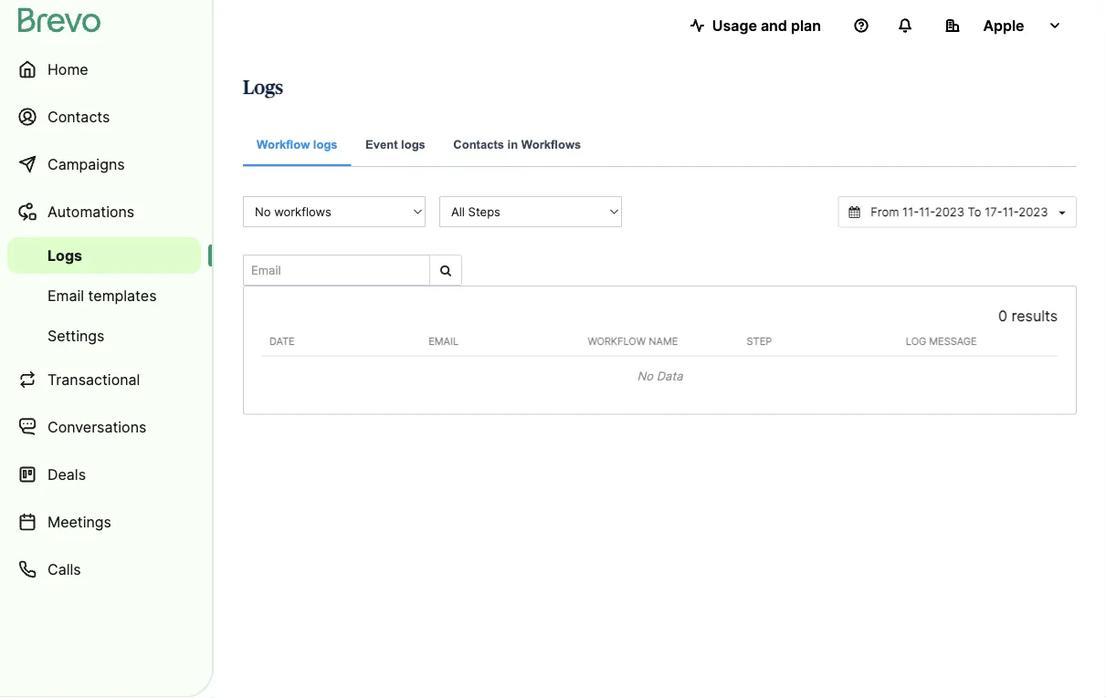 Task type: vqa. For each thing, say whether or not it's contained in the screenshot.
on
no



Task type: describe. For each thing, give the bounding box(es) containing it.
deals
[[47, 466, 86, 484]]

1 horizontal spatial logs
[[243, 78, 283, 97]]

usage
[[712, 16, 757, 34]]

results
[[1012, 307, 1058, 325]]

email for email templates
[[47, 287, 84, 305]]

workflow for workflow name
[[588, 335, 646, 347]]

Email text field
[[243, 255, 430, 286]]

name
[[649, 335, 678, 347]]

log message
[[906, 335, 977, 347]]

no data
[[637, 369, 683, 383]]

email for email
[[429, 335, 459, 347]]

home link
[[7, 47, 201, 91]]

conversations
[[47, 418, 146, 436]]

meetings link
[[7, 500, 201, 544]]

event logs
[[365, 137, 425, 151]]

logs for workflow logs
[[313, 137, 338, 151]]

apple button
[[931, 7, 1077, 44]]

data
[[656, 369, 683, 383]]

conversations link
[[7, 406, 201, 449]]

automations
[[47, 203, 134, 221]]

calls
[[47, 561, 81, 579]]

date
[[269, 335, 295, 347]]

workflow logs link
[[243, 124, 351, 166]]

contacts link
[[7, 95, 201, 139]]

settings
[[47, 327, 105, 345]]

calls link
[[7, 548, 201, 592]]

usage and plan
[[712, 16, 821, 34]]

and
[[761, 16, 787, 34]]

campaigns link
[[7, 142, 201, 186]]

contacts in workflows link
[[440, 124, 595, 167]]

usage and plan button
[[676, 7, 836, 44]]

transactional link
[[7, 358, 201, 402]]

log
[[906, 335, 926, 347]]

deals link
[[7, 453, 201, 497]]

event logs link
[[352, 124, 439, 167]]



Task type: locate. For each thing, give the bounding box(es) containing it.
1 horizontal spatial logs
[[401, 137, 425, 151]]

email templates link
[[7, 278, 201, 314]]

calendar image
[[849, 206, 860, 218]]

contacts left in
[[453, 137, 504, 151]]

workflow
[[257, 137, 310, 151], [588, 335, 646, 347]]

logs right the event
[[401, 137, 425, 151]]

1 vertical spatial email
[[429, 335, 459, 347]]

campaigns
[[47, 155, 125, 173]]

0 vertical spatial workflow
[[257, 137, 310, 151]]

transactional
[[47, 371, 140, 389]]

0 vertical spatial email
[[47, 287, 84, 305]]

workflows
[[521, 137, 581, 151]]

templates
[[88, 287, 157, 305]]

contacts for contacts
[[47, 108, 110, 126]]

1 logs from the left
[[313, 137, 338, 151]]

0 horizontal spatial contacts
[[47, 108, 110, 126]]

step
[[747, 335, 772, 347]]

0 horizontal spatial logs
[[47, 247, 82, 264]]

search image
[[440, 264, 451, 276]]

workflow name
[[588, 335, 678, 347]]

1 horizontal spatial contacts
[[453, 137, 504, 151]]

1 horizontal spatial email
[[429, 335, 459, 347]]

workflow logs
[[257, 137, 338, 151]]

contacts in workflows
[[453, 137, 581, 151]]

0 results
[[998, 307, 1058, 325]]

logs link
[[7, 237, 201, 274]]

logs
[[243, 78, 283, 97], [47, 247, 82, 264]]

workflow inside 'link'
[[257, 137, 310, 151]]

settings link
[[7, 318, 201, 354]]

email up settings
[[47, 287, 84, 305]]

1 vertical spatial logs
[[47, 247, 82, 264]]

0
[[998, 307, 1007, 325]]

contacts inside "link"
[[47, 108, 110, 126]]

0 vertical spatial logs
[[243, 78, 283, 97]]

contacts
[[47, 108, 110, 126], [453, 137, 504, 151]]

None text field
[[863, 204, 1055, 221]]

logs
[[313, 137, 338, 151], [401, 137, 425, 151]]

workflow for workflow logs
[[257, 137, 310, 151]]

logs for event logs
[[401, 137, 425, 151]]

contacts up campaigns at the left top of page
[[47, 108, 110, 126]]

0 horizontal spatial email
[[47, 287, 84, 305]]

0 horizontal spatial workflow
[[257, 137, 310, 151]]

email inside "link"
[[47, 287, 84, 305]]

meetings
[[47, 513, 111, 531]]

no
[[637, 369, 653, 383]]

email down search image
[[429, 335, 459, 347]]

logs down automations
[[47, 247, 82, 264]]

email templates
[[47, 287, 157, 305]]

plan
[[791, 16, 821, 34]]

home
[[47, 60, 88, 78]]

automations link
[[7, 190, 201, 234]]

1 horizontal spatial workflow
[[588, 335, 646, 347]]

in
[[507, 137, 518, 151]]

0 horizontal spatial logs
[[313, 137, 338, 151]]

logs left the event
[[313, 137, 338, 151]]

1 vertical spatial workflow
[[588, 335, 646, 347]]

message
[[929, 335, 977, 347]]

event
[[365, 137, 398, 151]]

apple
[[983, 16, 1024, 34]]

0 vertical spatial contacts
[[47, 108, 110, 126]]

1 vertical spatial contacts
[[453, 137, 504, 151]]

contacts for contacts in workflows
[[453, 137, 504, 151]]

logs inside 'link'
[[313, 137, 338, 151]]

email
[[47, 287, 84, 305], [429, 335, 459, 347]]

logs up workflow logs at the top left of page
[[243, 78, 283, 97]]

2 logs from the left
[[401, 137, 425, 151]]



